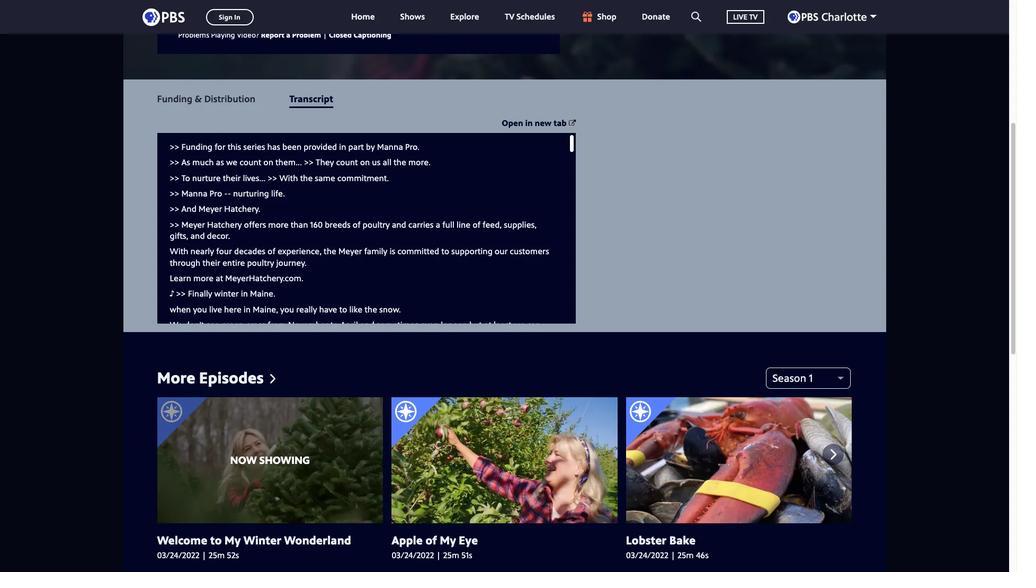Task type: vqa. For each thing, say whether or not it's contained in the screenshot.
ALWAYS
yes



Task type: locate. For each thing, give the bounding box(es) containing it.
winter
[[214, 288, 239, 300]]

we right as
[[226, 157, 238, 168]]

as
[[216, 157, 224, 168]]

0 horizontal spatial with
[[170, 246, 188, 257]]

experience,
[[278, 246, 322, 257]]

to left 'april'
[[331, 319, 339, 331]]

to
[[442, 246, 450, 257], [339, 304, 347, 315], [331, 319, 339, 331], [210, 532, 222, 548]]

shop
[[598, 11, 617, 22]]

meyer down the and
[[182, 219, 205, 230]]

and up the nearly
[[191, 230, 205, 242]]

count down part
[[336, 157, 358, 168]]

03/24/2022 down "welcome"
[[157, 550, 200, 561]]

1 vertical spatial with
[[170, 246, 188, 257]]

1 vertical spatial funding
[[182, 141, 213, 153]]

manna up all
[[377, 141, 403, 153]]

25m
[[209, 550, 225, 561], [443, 550, 460, 561], [678, 550, 694, 561]]

03/24/2022
[[157, 550, 200, 561], [392, 550, 434, 561], [626, 550, 669, 561]]

in left new at top
[[525, 117, 533, 129]]

snow.
[[380, 304, 401, 315]]

1 horizontal spatial we
[[514, 319, 525, 331]]

1 on from the left
[[264, 157, 274, 168]]

poultry
[[363, 219, 390, 230], [247, 257, 274, 269]]

1 horizontal spatial with
[[280, 172, 298, 184]]

&
[[195, 92, 202, 105]]

>> left the to
[[170, 172, 179, 184]]

0 horizontal spatial count
[[240, 157, 261, 168]]

0 vertical spatial manna
[[377, 141, 403, 153]]

longer,
[[441, 319, 467, 331]]

entire
[[223, 257, 245, 269]]

in
[[525, 117, 533, 129], [339, 141, 346, 153], [241, 288, 248, 300], [244, 304, 251, 315]]

shows link
[[390, 0, 436, 34]]

1 25m from the left
[[209, 550, 225, 561]]

in right winter at left
[[241, 288, 248, 300]]

my inside welcome to my winter wonderland 03/24/2022 | 25m 52s
[[225, 532, 241, 548]]

2 passport image from the left
[[626, 398, 677, 448]]

2 horizontal spatial and
[[392, 219, 406, 230]]

1 03/24/2022 from the left
[[157, 550, 200, 561]]

breeds
[[325, 219, 351, 230]]

is
[[390, 246, 395, 257]]

poultry up meyerhatchery.com.
[[247, 257, 274, 269]]

0 horizontal spatial 25m
[[209, 550, 225, 561]]

more.
[[409, 157, 431, 168]]

0 horizontal spatial more
[[193, 272, 214, 284]]

3 25m from the left
[[678, 550, 694, 561]]

hatchery
[[207, 219, 242, 230]]

we left can
[[514, 319, 525, 331]]

passport image for apple
[[392, 398, 442, 448]]

facebook image
[[459, 4, 469, 14]]

tv schedules
[[505, 11, 555, 22]]

1 horizontal spatial and
[[360, 319, 375, 331]]

tab list
[[123, 79, 886, 118]]

with down them...
[[280, 172, 298, 184]]

25m left 51s
[[443, 550, 460, 561]]

2 - from the left
[[228, 188, 231, 199]]

0 vertical spatial at
[[216, 272, 223, 284]]

with
[[280, 172, 298, 184], [170, 246, 188, 257]]

for
[[215, 141, 226, 153]]

apple of my eye link
[[392, 532, 609, 548]]

0 vertical spatial their
[[223, 172, 241, 184]]

tv left 'schedules'
[[505, 11, 515, 22]]

03/24/2022 down apple
[[392, 550, 434, 561]]

funding left &
[[157, 92, 192, 105]]

us
[[372, 157, 381, 168]]

grass
[[246, 319, 266, 331]]

a right report
[[286, 29, 290, 40]]

been
[[283, 141, 302, 153]]

welcome
[[157, 532, 207, 548]]

2 on from the left
[[360, 157, 370, 168]]

0 horizontal spatial my
[[225, 532, 241, 548]]

manna up the and
[[182, 188, 208, 199]]

live
[[209, 304, 222, 315]]

captioning
[[354, 29, 392, 40]]

my inside apple of my eye 03/24/2022 | 25m 51s
[[440, 532, 456, 548]]

my left eye
[[440, 532, 456, 548]]

the left same
[[300, 172, 313, 184]]

of
[[353, 219, 361, 230], [473, 219, 481, 230], [268, 246, 276, 257], [240, 330, 248, 342], [426, 532, 437, 548]]

tv
[[505, 11, 515, 22], [750, 11, 758, 22]]

2 you from the left
[[280, 304, 294, 315]]

46s
[[696, 550, 709, 561]]

| left the closed
[[323, 29, 327, 40]]

we
[[170, 319, 183, 331]]

supporting
[[452, 246, 493, 257]]

commitment.
[[338, 172, 389, 184]]

1 horizontal spatial poultry
[[363, 219, 390, 230]]

see
[[207, 319, 220, 331]]

the down breeds
[[324, 246, 337, 257]]

shop link
[[570, 0, 627, 34]]

committed
[[398, 246, 439, 257]]

0 horizontal spatial a
[[250, 330, 255, 342]]

51s
[[462, 550, 473, 561]]

25m inside apple of my eye 03/24/2022 | 25m 51s
[[443, 550, 460, 561]]

continuous
[[191, 4, 236, 15]]

1 horizontal spatial on
[[360, 157, 370, 168]]

explore link
[[440, 0, 490, 34]]

on down 'has'
[[264, 157, 274, 168]]

showing
[[260, 453, 310, 468]]

provided
[[304, 141, 337, 153]]

to right "welcome"
[[210, 532, 222, 548]]

and left 'carries'
[[392, 219, 406, 230]]

1 horizontal spatial you
[[280, 304, 294, 315]]

25m down bake
[[678, 550, 694, 561]]

2 horizontal spatial 25m
[[678, 550, 694, 561]]

to left supporting
[[442, 246, 450, 257]]

carries
[[409, 219, 434, 230]]

meyer left family
[[339, 246, 362, 257]]

1 horizontal spatial my
[[440, 532, 456, 548]]

and right 'april'
[[360, 319, 375, 331]]

region containing welcome to my winter wonderland
[[157, 398, 853, 562]]

1 vertical spatial more
[[193, 272, 214, 284]]

1 horizontal spatial more
[[268, 219, 289, 230]]

shows
[[400, 11, 425, 22]]

november
[[288, 319, 329, 331]]

funding up the much
[[182, 141, 213, 153]]

of right assured
[[240, 330, 248, 342]]

explore
[[451, 11, 480, 22]]

at up winter at left
[[216, 272, 223, 284]]

you left live
[[193, 304, 207, 315]]

2 25m from the left
[[443, 550, 460, 561]]

tab list containing funding & distribution
[[123, 79, 886, 118]]

| down "welcome"
[[202, 550, 207, 561]]

welcome to my winter wonderland link
[[157, 532, 375, 548]]

1 horizontal spatial a
[[286, 29, 290, 40]]

1 vertical spatial poultry
[[247, 257, 274, 269]]

25m left 52s on the bottom left of the page
[[209, 550, 225, 561]]

2 my from the left
[[440, 532, 456, 548]]

0 vertical spatial more
[[268, 219, 289, 230]]

offers
[[244, 219, 266, 230]]

a
[[286, 29, 290, 40], [436, 219, 440, 230], [250, 330, 255, 342]]

closed captioning link
[[329, 29, 392, 40]]

manna
[[377, 141, 403, 153], [182, 188, 208, 199]]

finally
[[188, 288, 212, 300]]

four
[[216, 246, 232, 257]]

donate link
[[632, 0, 681, 34]]

problems playing video? report a problem | closed captioning
[[178, 29, 392, 40]]

and
[[392, 219, 406, 230], [191, 230, 205, 242], [360, 319, 375, 331]]

apple of my eye 03/24/2022 | 25m 51s
[[392, 532, 478, 561]]

passport image
[[392, 398, 442, 448], [626, 398, 677, 448]]

1 horizontal spatial passport image
[[626, 398, 677, 448]]

video thumbnail: welcome to my farm apple of my eye image
[[392, 398, 618, 524]]

the
[[394, 157, 406, 168], [300, 172, 313, 184], [324, 246, 337, 257], [365, 304, 377, 315]]

through
[[170, 257, 200, 269]]

0 vertical spatial a
[[286, 29, 290, 40]]

1 horizontal spatial 25m
[[443, 550, 460, 561]]

you up from
[[280, 304, 294, 315]]

| down bake
[[671, 550, 676, 561]]

0 horizontal spatial at
[[216, 272, 223, 284]]

of inside apple of my eye 03/24/2022 | 25m 51s
[[426, 532, 437, 548]]

0 horizontal spatial poultry
[[247, 257, 274, 269]]

their left entire
[[203, 257, 220, 269]]

>> left they
[[304, 157, 314, 168]]

3 03/24/2022 from the left
[[626, 550, 669, 561]]

live
[[734, 11, 748, 22]]

region
[[157, 398, 853, 562]]

lives...
[[243, 172, 266, 184]]

on left us
[[360, 157, 370, 168]]

their down as
[[223, 172, 241, 184]]

maine,
[[253, 304, 278, 315]]

1 vertical spatial we
[[514, 319, 525, 331]]

poultry up family
[[363, 219, 390, 230]]

|
[[323, 29, 327, 40], [202, 550, 207, 561], [436, 550, 441, 561], [671, 550, 676, 561]]

of right apple
[[426, 532, 437, 548]]

more left 'than'
[[268, 219, 289, 230]]

♪
[[170, 288, 174, 300]]

0 horizontal spatial on
[[264, 157, 274, 168]]

| left 51s
[[436, 550, 441, 561]]

donate
[[642, 11, 671, 22]]

a left full
[[436, 219, 440, 230]]

2 horizontal spatial a
[[436, 219, 440, 230]]

2 03/24/2022 from the left
[[392, 550, 434, 561]]

meyer down pro
[[199, 203, 222, 215]]

the right all
[[394, 157, 406, 168]]

the right like
[[365, 304, 377, 315]]

our
[[495, 246, 508, 257]]

1 horizontal spatial 03/24/2022
[[392, 550, 434, 561]]

and
[[182, 203, 197, 215]]

report
[[261, 29, 285, 40]]

journey.
[[276, 257, 307, 269]]

tv right live
[[750, 11, 758, 22]]

0 horizontal spatial their
[[203, 257, 220, 269]]

sometimes
[[377, 319, 419, 331]]

0 vertical spatial funding
[[157, 92, 192, 105]]

1 vertical spatial their
[[203, 257, 220, 269]]

25m inside welcome to my winter wonderland 03/24/2022 | 25m 52s
[[209, 550, 225, 561]]

2 count from the left
[[336, 157, 358, 168]]

1 vertical spatial at
[[484, 319, 492, 331]]

0 vertical spatial we
[[226, 157, 238, 168]]

1 horizontal spatial their
[[223, 172, 241, 184]]

of right 'decades'
[[268, 246, 276, 257]]

1 my from the left
[[225, 532, 241, 548]]

0 horizontal spatial passport image
[[392, 398, 442, 448]]

1 horizontal spatial at
[[484, 319, 492, 331]]

0 horizontal spatial 03/24/2022
[[157, 550, 200, 561]]

have
[[319, 304, 337, 315]]

passport image for lobster
[[626, 398, 677, 448]]

03/24/2022 down lobster
[[626, 550, 669, 561]]

with down "gifts,"
[[170, 246, 188, 257]]

life.
[[271, 188, 285, 199]]

0 vertical spatial with
[[280, 172, 298, 184]]

my up 52s on the bottom left of the page
[[225, 532, 241, 548]]

>> left as
[[170, 157, 179, 168]]

0 horizontal spatial you
[[193, 304, 207, 315]]

25m inside lobster bake 03/24/2022 | 25m 46s
[[678, 550, 694, 561]]

count up the lives...
[[240, 157, 261, 168]]

1 passport image from the left
[[392, 398, 442, 448]]

2 horizontal spatial 03/24/2022
[[626, 550, 669, 561]]

1 vertical spatial manna
[[182, 188, 208, 199]]

we
[[226, 157, 238, 168], [514, 319, 525, 331]]

a left white
[[250, 330, 255, 342]]

new
[[535, 117, 552, 129]]

white
[[257, 330, 278, 342]]

by
[[366, 141, 375, 153]]

eye
[[459, 532, 478, 548]]

series
[[243, 141, 265, 153]]

at right "but"
[[484, 319, 492, 331]]

more up finally
[[193, 272, 214, 284]]

open
[[502, 117, 523, 129]]

nurturing
[[233, 188, 269, 199]]

1 horizontal spatial count
[[336, 157, 358, 168]]



Task type: describe. For each thing, give the bounding box(es) containing it.
episodes
[[199, 367, 264, 389]]

funding inside the ">> funding for this series has been provided in part by manna pro. >> as much as we count on them... >> they count on us all the more. >> to nurture their lives... >> with the same commitment. >> manna pro -- nurturing life. >> and meyer hatchery. >> meyer hatchery offers more than 160 breeds of poultry and carries a full line of feed, supplies, gifts, and decor. with nearly four decades of experience, the meyer family is committed to supporting our customers through their entire poultry journey. learn more at meyerhatchery.com. ♪ >> finally winter in maine. when you live here in maine, you really have to like the snow. we don't see green grass from november to april and sometimes even longer, but at least we can always be assured of a white christmas."
[[182, 141, 213, 153]]

0 vertical spatial meyer
[[199, 203, 222, 215]]

share:
[[427, 4, 451, 15]]

here
[[224, 304, 242, 315]]

search image
[[692, 12, 702, 22]]

>> left the and
[[170, 203, 179, 215]]

to inside welcome to my winter wonderland 03/24/2022 | 25m 52s
[[210, 532, 222, 548]]

full
[[443, 219, 455, 230]]

home link
[[341, 0, 386, 34]]

1 vertical spatial a
[[436, 219, 440, 230]]

pbs image
[[142, 5, 185, 29]]

in right here
[[244, 304, 251, 315]]

more episodes link
[[157, 367, 275, 389]]

tv schedules link
[[494, 0, 566, 34]]

winter
[[244, 532, 281, 548]]

from
[[268, 319, 286, 331]]

as
[[182, 157, 190, 168]]

always
[[170, 330, 195, 342]]

live tv link
[[717, 0, 775, 34]]

don't
[[185, 319, 204, 331]]

problem
[[292, 29, 321, 40]]

supplies,
[[504, 219, 537, 230]]

same
[[315, 172, 335, 184]]

wonderland
[[284, 532, 351, 548]]

maine.
[[250, 288, 276, 300]]

hatchery.
[[224, 203, 261, 215]]

playing
[[211, 29, 235, 40]]

1 count from the left
[[240, 157, 261, 168]]

assured
[[209, 330, 238, 342]]

report a problem button
[[261, 28, 321, 41]]

continuous play settings
[[191, 4, 289, 15]]

1 you from the left
[[193, 304, 207, 315]]

pbs charlotte image
[[788, 11, 867, 23]]

0 vertical spatial poultry
[[363, 219, 390, 230]]

0 horizontal spatial we
[[226, 157, 238, 168]]

now
[[230, 453, 257, 468]]

of right breeds
[[353, 219, 361, 230]]

1 horizontal spatial tv
[[750, 11, 758, 22]]

nurture
[[192, 172, 221, 184]]

learn
[[170, 272, 191, 284]]

can
[[527, 319, 541, 331]]

but
[[469, 319, 482, 331]]

like
[[350, 304, 363, 315]]

0 horizontal spatial manna
[[182, 188, 208, 199]]

lobster
[[626, 532, 667, 548]]

decor.
[[207, 230, 230, 242]]

distribution
[[204, 92, 256, 105]]

2 vertical spatial a
[[250, 330, 255, 342]]

open in new tab
[[502, 117, 569, 129]]

in left part
[[339, 141, 346, 153]]

decades
[[234, 246, 266, 257]]

next slide image
[[826, 444, 841, 465]]

be
[[197, 330, 207, 342]]

really
[[296, 304, 317, 315]]

03/24/2022 inside apple of my eye 03/24/2022 | 25m 51s
[[392, 550, 434, 561]]

1 - from the left
[[224, 188, 228, 199]]

part
[[349, 141, 364, 153]]

of right line
[[473, 219, 481, 230]]

feed,
[[483, 219, 502, 230]]

welcome to my winter wonderland 03/24/2022 | 25m 52s
[[157, 532, 351, 561]]

tab
[[554, 117, 567, 129]]

closed
[[329, 29, 352, 40]]

more
[[157, 367, 195, 389]]

funding inside tab list
[[157, 92, 192, 105]]

video thumbnail: welcome to my farm lobster bake image
[[626, 398, 853, 524]]

problems
[[178, 29, 209, 40]]

has
[[267, 141, 280, 153]]

pro.
[[405, 141, 420, 153]]

03/24/2022 inside welcome to my winter wonderland 03/24/2022 | 25m 52s
[[157, 550, 200, 561]]

my for of
[[440, 532, 456, 548]]

settings
[[257, 4, 289, 15]]

lobster bake 03/24/2022 | 25m 46s
[[626, 532, 709, 561]]

0 horizontal spatial tv
[[505, 11, 515, 22]]

03/24/2022 inside lobster bake 03/24/2022 | 25m 46s
[[626, 550, 669, 561]]

nearly
[[191, 246, 214, 257]]

lobster bake link
[[626, 532, 844, 548]]

meyerhatchery.com.
[[225, 272, 304, 284]]

>> left pro
[[170, 188, 179, 199]]

2 vertical spatial meyer
[[339, 246, 362, 257]]

160
[[310, 219, 323, 230]]

transcript link
[[290, 92, 333, 105]]

home
[[351, 11, 375, 22]]

my for to
[[225, 532, 241, 548]]

line
[[457, 219, 471, 230]]

1 horizontal spatial manna
[[377, 141, 403, 153]]

| inside welcome to my winter wonderland 03/24/2022 | 25m 52s
[[202, 550, 207, 561]]

| inside apple of my eye 03/24/2022 | 25m 51s
[[436, 550, 441, 561]]

april
[[341, 319, 358, 331]]

all
[[383, 157, 392, 168]]

customers
[[510, 246, 550, 257]]

>> right the ♪
[[176, 288, 186, 300]]

>> left for on the left top
[[170, 141, 179, 153]]

family
[[364, 246, 388, 257]]

| inside lobster bake 03/24/2022 | 25m 46s
[[671, 550, 676, 561]]

when
[[170, 304, 191, 315]]

to left like
[[339, 304, 347, 315]]

transcript tab panel
[[123, 117, 886, 342]]

open in new tab link
[[502, 117, 576, 129]]

to
[[182, 172, 190, 184]]

1 vertical spatial meyer
[[182, 219, 205, 230]]

>> up the life.
[[268, 172, 277, 184]]

>> up through
[[170, 219, 179, 230]]

0 horizontal spatial and
[[191, 230, 205, 242]]

video?
[[237, 29, 259, 40]]

apple
[[392, 532, 423, 548]]



